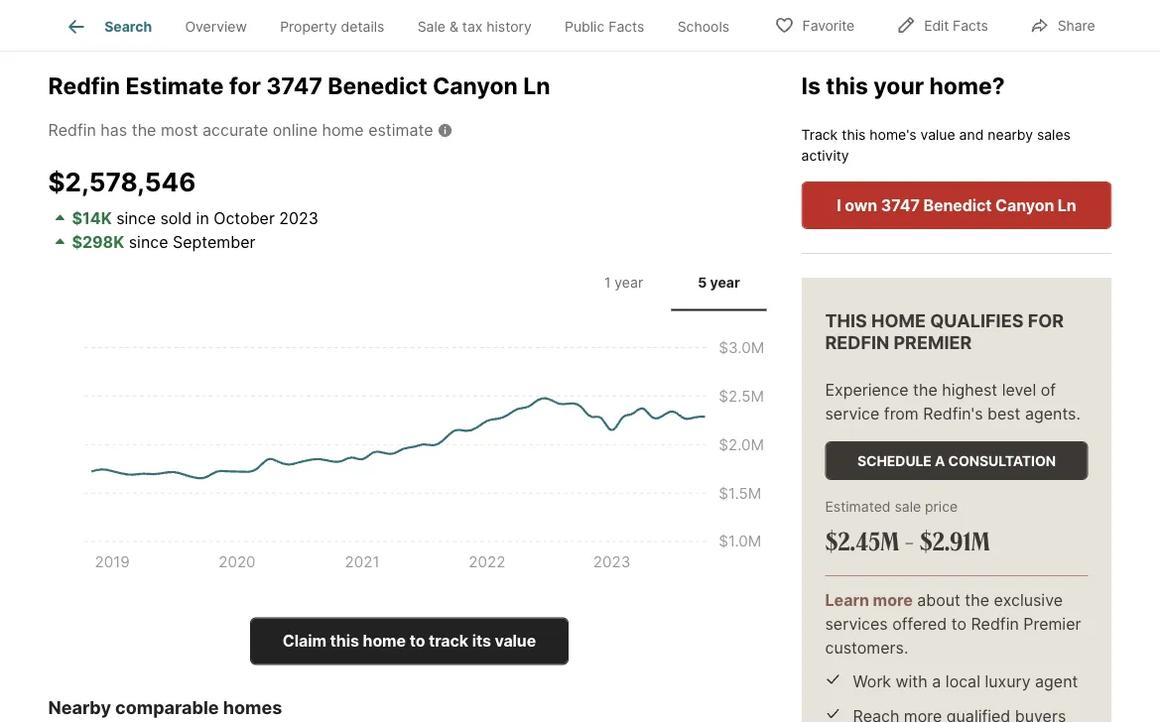Task type: locate. For each thing, give the bounding box(es) containing it.
facts
[[953, 17, 989, 34], [609, 18, 645, 35]]

for
[[229, 72, 261, 100]]

3747 up online
[[266, 72, 323, 100]]

since sold in october 2023
[[112, 208, 319, 228]]

0 vertical spatial tab list
[[48, 0, 762, 51]]

canyon down nearby
[[996, 195, 1055, 215]]

to left track
[[410, 632, 425, 651]]

redfin for redfin estimate for 3747 benedict canyon ln
[[48, 72, 120, 100]]

value right its
[[495, 632, 536, 651]]

benedict down track this home's value and nearby sales activity
[[924, 195, 992, 215]]

schedule a consultation
[[858, 453, 1057, 469]]

canyon inside "button"
[[996, 195, 1055, 215]]

facts inside edit facts button
[[953, 17, 989, 34]]

0 vertical spatial 3747
[[266, 72, 323, 100]]

track this home's value and nearby sales activity
[[802, 126, 1071, 164]]

about the exclusive services offered to redfin premier customers.
[[826, 591, 1082, 658]]

2 vertical spatial redfin
[[972, 614, 1020, 634]]

0 vertical spatial the
[[132, 120, 156, 140]]

homes
[[223, 698, 282, 720]]

level
[[1003, 380, 1037, 399]]

facts right edit
[[953, 17, 989, 34]]

1 vertical spatial this
[[842, 126, 866, 143]]

overview
[[185, 18, 247, 35]]

year inside 1 year 'tab'
[[615, 274, 644, 291]]

5 year
[[698, 274, 740, 291]]

0 vertical spatial this
[[826, 71, 869, 99]]

own
[[845, 195, 878, 215]]

redfin left has
[[48, 120, 96, 140]]

2 horizontal spatial the
[[966, 591, 990, 610]]

has
[[101, 120, 127, 140]]

3747 right own at the top of page
[[882, 195, 920, 215]]

redfin up has
[[48, 72, 120, 100]]

1 vertical spatial since
[[129, 232, 168, 251]]

in
[[196, 208, 209, 228]]

for
[[1028, 310, 1065, 331]]

best
[[988, 404, 1021, 423]]

edit
[[925, 17, 950, 34]]

year for 5 year
[[711, 274, 740, 291]]

0 horizontal spatial ln
[[524, 72, 551, 100]]

tab list containing search
[[48, 0, 762, 51]]

1 horizontal spatial the
[[913, 380, 938, 399]]

experience the highest level of service from redfin's best agents.
[[826, 380, 1081, 423]]

track
[[802, 126, 838, 143]]

1 vertical spatial tab list
[[572, 254, 771, 311]]

2023
[[279, 208, 319, 228]]

1 horizontal spatial facts
[[953, 17, 989, 34]]

work with a local luxury agent
[[853, 672, 1079, 692]]

and
[[960, 126, 984, 143]]

sale & tax history
[[418, 18, 532, 35]]

1 vertical spatial ln
[[1058, 195, 1077, 215]]

home left track
[[363, 632, 406, 651]]

0 horizontal spatial year
[[615, 274, 644, 291]]

year right the 5
[[711, 274, 740, 291]]

to inside button
[[410, 632, 425, 651]]

2 year from the left
[[711, 274, 740, 291]]

estimated
[[826, 498, 891, 515]]

sale & tax history tab
[[401, 3, 549, 51]]

0 vertical spatial ln
[[524, 72, 551, 100]]

0 vertical spatial redfin
[[48, 72, 120, 100]]

ln
[[524, 72, 551, 100], [1058, 195, 1077, 215]]

this right is
[[826, 71, 869, 99]]

redfin inside about the exclusive services offered to redfin premier customers.
[[972, 614, 1020, 634]]

1 horizontal spatial benedict
[[924, 195, 992, 215]]

tax
[[463, 18, 483, 35]]

1 vertical spatial 3747
[[882, 195, 920, 215]]

year
[[615, 274, 644, 291], [711, 274, 740, 291]]

canyon
[[433, 72, 518, 100], [996, 195, 1055, 215]]

1 year from the left
[[615, 274, 644, 291]]

search link
[[65, 15, 152, 39]]

estimate
[[126, 72, 224, 100]]

i
[[837, 195, 842, 215]]

property
[[280, 18, 337, 35]]

0 vertical spatial since
[[116, 208, 156, 228]]

0 horizontal spatial facts
[[609, 18, 645, 35]]

highest
[[943, 380, 998, 399]]

agent
[[1036, 672, 1079, 692]]

1 year
[[605, 274, 644, 291]]

the right about
[[966, 591, 990, 610]]

this right track
[[842, 126, 866, 143]]

september
[[173, 232, 256, 251]]

this for your
[[826, 71, 869, 99]]

since
[[116, 208, 156, 228], [129, 232, 168, 251]]

1 vertical spatial home
[[363, 632, 406, 651]]

0 vertical spatial benedict
[[328, 72, 428, 100]]

redfin
[[48, 72, 120, 100], [48, 120, 96, 140], [972, 614, 1020, 634]]

1 vertical spatial value
[[495, 632, 536, 651]]

value left and
[[921, 126, 956, 143]]

canyon down sale & tax history tab
[[433, 72, 518, 100]]

the inside experience the highest level of service from redfin's best agents.
[[913, 380, 938, 399]]

ln down the "history"
[[524, 72, 551, 100]]

to down about
[[952, 614, 967, 634]]

the inside about the exclusive services offered to redfin premier customers.
[[966, 591, 990, 610]]

facts for public facts
[[609, 18, 645, 35]]

premier
[[894, 332, 972, 354]]

benedict up estimate
[[328, 72, 428, 100]]

1 horizontal spatial value
[[921, 126, 956, 143]]

premier
[[1024, 614, 1082, 634]]

$298k
[[72, 232, 124, 251]]

schedule
[[858, 453, 932, 469]]

details
[[341, 18, 385, 35]]

1 vertical spatial the
[[913, 380, 938, 399]]

ln down sales
[[1058, 195, 1077, 215]]

home
[[872, 310, 926, 331]]

to inside about the exclusive services offered to redfin premier customers.
[[952, 614, 967, 634]]

this right claim
[[330, 632, 359, 651]]

1 horizontal spatial ln
[[1058, 195, 1077, 215]]

since down sold
[[129, 232, 168, 251]]

home right online
[[322, 120, 364, 140]]

the right has
[[132, 120, 156, 140]]

0 horizontal spatial canyon
[[433, 72, 518, 100]]

0 horizontal spatial to
[[410, 632, 425, 651]]

$14k
[[72, 208, 112, 228]]

from
[[885, 404, 919, 423]]

year inside 5 year tab
[[711, 274, 740, 291]]

0 horizontal spatial 3747
[[266, 72, 323, 100]]

about
[[918, 591, 961, 610]]

0 vertical spatial canyon
[[433, 72, 518, 100]]

qualifies
[[931, 310, 1024, 331]]

benedict
[[328, 72, 428, 100], [924, 195, 992, 215]]

this inside track this home's value and nearby sales activity
[[842, 126, 866, 143]]

2 vertical spatial this
[[330, 632, 359, 651]]

sold
[[160, 208, 192, 228]]

2 vertical spatial the
[[966, 591, 990, 610]]

this
[[826, 71, 869, 99], [842, 126, 866, 143], [330, 632, 359, 651]]

1 horizontal spatial canyon
[[996, 195, 1055, 215]]

favorite
[[803, 17, 855, 34]]

1 vertical spatial canyon
[[996, 195, 1055, 215]]

tab list
[[48, 0, 762, 51], [572, 254, 771, 311]]

this inside claim this home to track its value button
[[330, 632, 359, 651]]

edit facts button
[[880, 4, 1006, 45]]

redfin down exclusive
[[972, 614, 1020, 634]]

since for sold
[[116, 208, 156, 228]]

redfin for redfin has the most accurate online home estimate
[[48, 120, 96, 140]]

the up from
[[913, 380, 938, 399]]

1 horizontal spatial year
[[711, 274, 740, 291]]

1 horizontal spatial 3747
[[882, 195, 920, 215]]

1 vertical spatial redfin
[[48, 120, 96, 140]]

year right 1
[[615, 274, 644, 291]]

0 vertical spatial value
[[921, 126, 956, 143]]

3747
[[266, 72, 323, 100], [882, 195, 920, 215]]

price
[[926, 498, 958, 515]]

0 horizontal spatial value
[[495, 632, 536, 651]]

1 vertical spatial benedict
[[924, 195, 992, 215]]

facts right the public at the top of the page
[[609, 18, 645, 35]]

this for home
[[330, 632, 359, 651]]

facts inside public facts tab
[[609, 18, 645, 35]]

year for 1 year
[[615, 274, 644, 291]]

share
[[1058, 17, 1096, 34]]

offered
[[893, 614, 948, 634]]

1
[[605, 274, 611, 291]]

services
[[826, 614, 888, 634]]

1 horizontal spatial to
[[952, 614, 967, 634]]

comparable
[[115, 698, 219, 720]]

claim
[[283, 632, 327, 651]]

since down the $2,578,546
[[116, 208, 156, 228]]



Task type: vqa. For each thing, say whether or not it's contained in the screenshot.
bottommost THE OR
no



Task type: describe. For each thing, give the bounding box(es) containing it.
overview tab
[[169, 3, 264, 51]]

estimated sale price $2.45m – $2.91m
[[826, 498, 991, 557]]

value inside track this home's value and nearby sales activity
[[921, 126, 956, 143]]

track
[[429, 632, 469, 651]]

claim this home to track its value
[[283, 632, 536, 651]]

ln inside "button"
[[1058, 195, 1077, 215]]

schools tab
[[661, 3, 746, 51]]

property details
[[280, 18, 385, 35]]

edit facts
[[925, 17, 989, 34]]

experience
[[826, 380, 909, 399]]

nearby comparable homes
[[48, 698, 282, 720]]

luxury
[[985, 672, 1031, 692]]

0 vertical spatial home
[[322, 120, 364, 140]]

public
[[565, 18, 605, 35]]

claim this home to track its value button
[[250, 618, 569, 666]]

with
[[896, 672, 928, 692]]

local
[[946, 672, 981, 692]]

i own 3747 benedict canyon ln button
[[802, 181, 1113, 229]]

public facts tab
[[549, 3, 661, 51]]

redfin's
[[924, 404, 984, 423]]

i own 3747 benedict canyon ln
[[837, 195, 1077, 215]]

learn more link
[[826, 591, 913, 610]]

exclusive
[[995, 591, 1064, 610]]

service
[[826, 404, 880, 423]]

public facts
[[565, 18, 645, 35]]

the for experience
[[913, 380, 938, 399]]

share button
[[1014, 4, 1113, 45]]

is this your home?
[[802, 71, 1006, 99]]

a
[[935, 453, 946, 469]]

home's
[[870, 126, 917, 143]]

schedule a consultation button
[[826, 442, 1089, 480]]

is
[[802, 71, 821, 99]]

home?
[[930, 71, 1006, 99]]

&
[[450, 18, 459, 35]]

favorite button
[[758, 4, 872, 45]]

nearby
[[988, 126, 1034, 143]]

sale
[[895, 498, 922, 515]]

tab list containing 1 year
[[572, 254, 771, 311]]

redfin has the most accurate online home estimate
[[48, 120, 433, 140]]

property details tab
[[264, 3, 401, 51]]

5 year tab
[[672, 258, 767, 307]]

a
[[933, 672, 942, 692]]

october
[[214, 208, 275, 228]]

since september
[[124, 232, 256, 251]]

value inside button
[[495, 632, 536, 651]]

of
[[1041, 380, 1057, 399]]

facts for edit facts
[[953, 17, 989, 34]]

redfin estimate for 3747 benedict canyon ln
[[48, 72, 551, 100]]

5
[[698, 274, 707, 291]]

history
[[487, 18, 532, 35]]

1 year tab
[[576, 258, 672, 307]]

search
[[104, 18, 152, 35]]

benedict inside "button"
[[924, 195, 992, 215]]

work
[[853, 672, 892, 692]]

agents.
[[1026, 404, 1081, 423]]

0 horizontal spatial the
[[132, 120, 156, 140]]

since for september
[[129, 232, 168, 251]]

0 horizontal spatial benedict
[[328, 72, 428, 100]]

$2,578,546
[[48, 167, 196, 198]]

estimate
[[369, 120, 433, 140]]

3747 inside "button"
[[882, 195, 920, 215]]

its
[[472, 632, 491, 651]]

learn
[[826, 591, 870, 610]]

most
[[161, 120, 198, 140]]

more
[[873, 591, 913, 610]]

sales
[[1038, 126, 1071, 143]]

home inside button
[[363, 632, 406, 651]]

this home qualifies for redfin premier
[[826, 310, 1065, 354]]

learn more
[[826, 591, 913, 610]]

this
[[826, 310, 868, 331]]

accurate
[[203, 120, 268, 140]]

$2.91m
[[920, 524, 991, 557]]

the for about
[[966, 591, 990, 610]]

–
[[905, 524, 915, 557]]

your
[[874, 71, 925, 99]]

historical redfin estimate graph chart image
[[48, 311, 771, 596]]

sale
[[418, 18, 446, 35]]

schools
[[678, 18, 730, 35]]

this for home's
[[842, 126, 866, 143]]

online
[[273, 120, 318, 140]]

activity
[[802, 147, 850, 164]]

customers.
[[826, 638, 909, 658]]

nearby
[[48, 698, 111, 720]]



